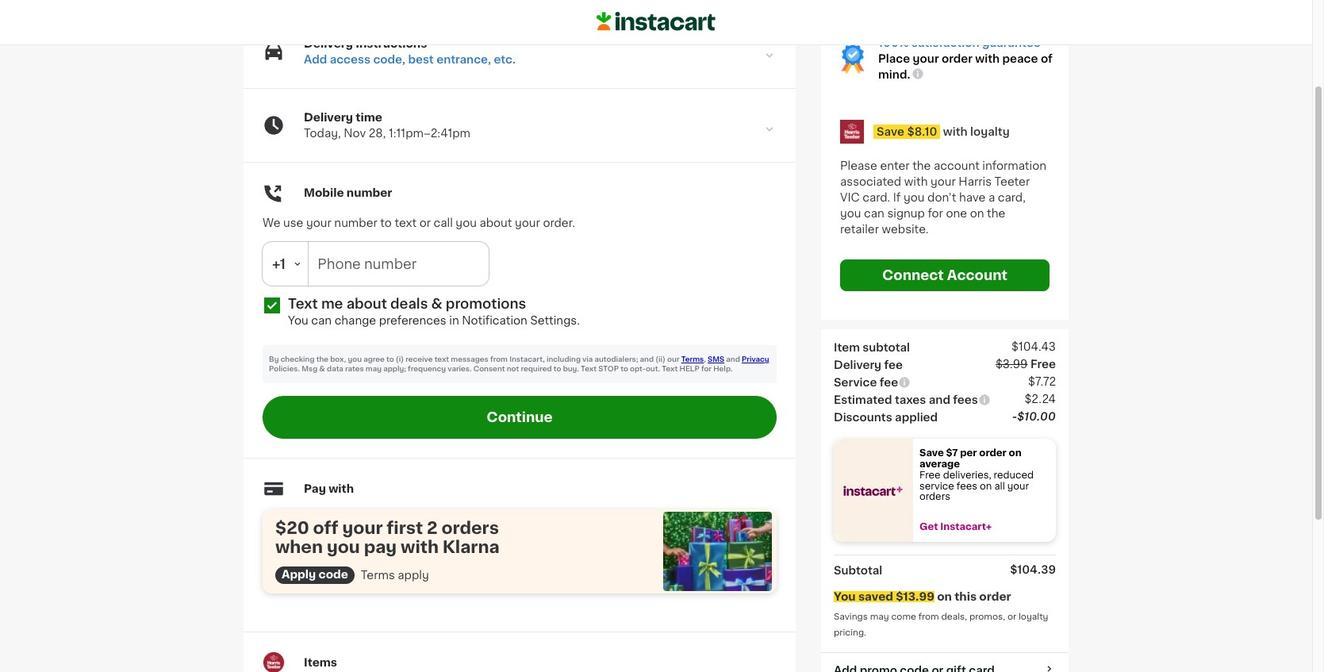 Task type: locate. For each thing, give the bounding box(es) containing it.
or right promos,
[[1008, 613, 1017, 622]]

place your order with peace of mind.
[[879, 53, 1053, 80]]

can down card.
[[864, 208, 885, 219]]

terms apply
[[361, 570, 429, 581]]

1 vertical spatial the
[[987, 208, 1006, 219]]

home image
[[597, 9, 716, 33]]

delivery instructions image
[[763, 48, 777, 63]]

number down mobile number
[[334, 217, 378, 229]]

can
[[864, 208, 885, 219], [311, 315, 332, 326]]

delivery up today,
[[304, 112, 353, 123]]

terms down pay
[[361, 570, 395, 581]]

not
[[507, 365, 519, 372]]

a
[[989, 192, 995, 204]]

0 vertical spatial from
[[490, 356, 508, 363]]

by
[[269, 356, 279, 363]]

fees down deliveries,
[[957, 481, 978, 491]]

save for save $7 per order on average free deliveries, reduced service fees on all your orders
[[920, 449, 944, 458]]

your up more info about 100% satisfaction guarantee image
[[913, 53, 939, 64]]

1 vertical spatial terms
[[361, 570, 395, 581]]

may inside "by checking the box, you agree to (i) receive text messages from instacart, including via autodialers; and (ii) our terms , sms and privacy policies. msg & data rates may apply; frequency varies. consent not required to buy. text stop to opt-out. text help for help."
[[366, 365, 382, 372]]

1 vertical spatial for
[[702, 365, 712, 372]]

from inside "by checking the box, you agree to (i) receive text messages from instacart, including via autodialers; and (ii) our terms , sms and privacy policies. msg & data rates may apply; frequency varies. consent not required to buy. text stop to opt-out. text help for help."
[[490, 356, 508, 363]]

1 horizontal spatial the
[[913, 161, 931, 172]]

1:11pm–2:41pm
[[389, 128, 471, 139]]

1 horizontal spatial about
[[480, 217, 512, 229]]

0 horizontal spatial from
[[490, 356, 508, 363]]

please
[[841, 161, 878, 172]]

1 vertical spatial from
[[919, 613, 939, 622]]

with right 'pay'
[[329, 483, 354, 494]]

order inside save $7 per order on average free deliveries, reduced service fees on all your orders
[[980, 449, 1007, 458]]

with down guarantee
[[976, 53, 1000, 64]]

save up average
[[920, 449, 944, 458]]

0 horizontal spatial free
[[920, 471, 941, 480]]

0 horizontal spatial text
[[288, 298, 318, 310]]

delivery fee
[[834, 360, 903, 371]]

0 horizontal spatial orders
[[442, 520, 499, 537]]

about inside text me about deals & promotions you can change preferences in notification settings.
[[347, 298, 387, 310]]

& inside text me about deals & promotions you can change preferences in notification settings.
[[431, 298, 443, 310]]

about up change
[[347, 298, 387, 310]]

guarantee
[[982, 37, 1041, 48]]

this
[[955, 592, 977, 603]]

to left (i)
[[387, 356, 394, 363]]

the right enter
[[913, 161, 931, 172]]

if
[[893, 192, 901, 204]]

from
[[490, 356, 508, 363], [919, 613, 939, 622]]

get instacart+
[[920, 522, 992, 532]]

on down have
[[970, 208, 985, 219]]

save inside save $7 per order on average free deliveries, reduced service fees on all your orders
[[920, 449, 944, 458]]

save
[[877, 126, 905, 137], [920, 449, 944, 458]]

apply
[[398, 570, 429, 581]]

$13.99
[[896, 592, 935, 603]]

deliveries,
[[943, 471, 992, 480]]

1 vertical spatial number
[[334, 217, 378, 229]]

0 vertical spatial the
[[913, 161, 931, 172]]

fee down subtotal
[[885, 360, 903, 371]]

number right mobile
[[347, 187, 392, 198]]

0 vertical spatial number
[[347, 187, 392, 198]]

1 vertical spatial orders
[[442, 520, 499, 537]]

0 vertical spatial &
[[431, 298, 443, 310]]

1 horizontal spatial or
[[1008, 613, 1017, 622]]

0 vertical spatial about
[[480, 217, 512, 229]]

0 vertical spatial order
[[942, 53, 973, 64]]

delivery up add
[[304, 38, 353, 49]]

about right call in the top of the page
[[480, 217, 512, 229]]

subtotal
[[863, 342, 910, 354]]

with down 2 at left bottom
[[401, 539, 439, 556]]

loyalty up information
[[971, 126, 1010, 137]]

save left $8.10
[[877, 126, 905, 137]]

text me about deals & promotions you can change preferences in notification settings.
[[288, 298, 580, 326]]

1 horizontal spatial &
[[431, 298, 443, 310]]

1 horizontal spatial free
[[1031, 359, 1056, 370]]

0 horizontal spatial and
[[640, 356, 654, 363]]

$2.24
[[1025, 394, 1056, 405]]

savings
[[834, 613, 868, 622]]

& right msg
[[319, 365, 325, 372]]

1 vertical spatial order
[[980, 449, 1007, 458]]

1 vertical spatial delivery
[[304, 112, 353, 123]]

for down "don't" on the top right of page
[[928, 208, 944, 219]]

the left box, on the left
[[316, 356, 329, 363]]

you down off
[[327, 539, 360, 556]]

-$10.00
[[1012, 412, 1056, 423]]

or for call
[[420, 217, 431, 229]]

$20
[[275, 520, 309, 537]]

taxes
[[895, 395, 927, 406]]

the for privacy
[[316, 356, 329, 363]]

card,
[[998, 192, 1026, 204]]

1 vertical spatial about
[[347, 298, 387, 310]]

0 vertical spatial you
[[288, 315, 309, 326]]

0 vertical spatial can
[[864, 208, 885, 219]]

$10.00
[[1018, 412, 1056, 423]]

code
[[319, 569, 348, 580]]

to up 'phone number' phone field
[[380, 217, 392, 229]]

with inside 'place your order with peace of mind.'
[[976, 53, 1000, 64]]

text left me at the top left of the page
[[288, 298, 318, 310]]

connect account button
[[841, 260, 1050, 292]]

2 horizontal spatial text
[[662, 365, 678, 372]]

0 vertical spatial fee
[[885, 360, 903, 371]]

0 vertical spatial orders
[[920, 492, 951, 502]]

come
[[892, 613, 917, 622]]

for
[[928, 208, 944, 219], [702, 365, 712, 372]]

delivery up service on the right bottom of page
[[834, 360, 882, 371]]

0 horizontal spatial may
[[366, 365, 382, 372]]

can inside please enter the account information associated with your harris teeter vic card. if you don't have a card, you can signup for one on the retailer website.
[[864, 208, 885, 219]]

0 horizontal spatial about
[[347, 298, 387, 310]]

1 horizontal spatial text
[[435, 356, 449, 363]]

and up help.
[[726, 356, 740, 363]]

your up "don't" on the top right of page
[[931, 177, 956, 188]]

and up the applied
[[929, 395, 951, 406]]

1 vertical spatial fees
[[957, 481, 978, 491]]

$3.99 free
[[996, 359, 1056, 370]]

loyalty
[[971, 126, 1010, 137], [1019, 613, 1049, 622]]

promos,
[[970, 613, 1006, 622]]

delivery for add
[[304, 38, 353, 49]]

and up 'out.'
[[640, 356, 654, 363]]

me
[[321, 298, 343, 310]]

0 vertical spatial for
[[928, 208, 944, 219]]

may down agree on the bottom of the page
[[366, 365, 382, 372]]

1 vertical spatial loyalty
[[1019, 613, 1049, 622]]

autodialers;
[[595, 356, 638, 363]]

or left call in the top of the page
[[420, 217, 431, 229]]

0 horizontal spatial &
[[319, 365, 325, 372]]

free up $7.72
[[1031, 359, 1056, 370]]

1 vertical spatial or
[[1008, 613, 1017, 622]]

1 vertical spatial save
[[920, 449, 944, 458]]

associated
[[841, 177, 902, 188]]

order down 100% satisfaction guarantee
[[942, 53, 973, 64]]

you up the checking
[[288, 315, 309, 326]]

1 horizontal spatial you
[[834, 592, 856, 603]]

0 horizontal spatial can
[[311, 315, 332, 326]]

website.
[[882, 224, 929, 235]]

discounts applied
[[834, 412, 938, 423]]

1 horizontal spatial may
[[870, 613, 889, 622]]

number
[[347, 187, 392, 198], [334, 217, 378, 229]]

free
[[1031, 359, 1056, 370], [920, 471, 941, 480]]

0 horizontal spatial loyalty
[[971, 126, 1010, 137]]

order right the per
[[980, 449, 1007, 458]]

(ii)
[[656, 356, 666, 363]]

save for save $8.10 with loyalty
[[877, 126, 905, 137]]

0 vertical spatial free
[[1031, 359, 1056, 370]]

loyalty right promos,
[[1019, 613, 1049, 622]]

1 horizontal spatial orders
[[920, 492, 951, 502]]

about
[[480, 217, 512, 229], [347, 298, 387, 310]]

service
[[920, 481, 955, 491]]

text down our
[[662, 365, 678, 372]]

can down me at the top left of the page
[[311, 315, 332, 326]]

orders inside $20 off your first 2 orders when you pay with klarna
[[442, 520, 499, 537]]

on left 'all'
[[980, 481, 992, 491]]

1 horizontal spatial text
[[581, 365, 597, 372]]

add
[[304, 54, 327, 65]]

receive
[[406, 356, 433, 363]]

1 horizontal spatial can
[[864, 208, 885, 219]]

Phone number telephone field
[[308, 242, 489, 286]]

you up "savings"
[[834, 592, 856, 603]]

help.
[[714, 365, 733, 372]]

0 vertical spatial may
[[366, 365, 382, 372]]

to
[[380, 217, 392, 229], [387, 356, 394, 363], [554, 365, 561, 372], [621, 365, 629, 372]]

time
[[356, 112, 382, 123]]

may down "saved"
[[870, 613, 889, 622]]

0 horizontal spatial text
[[395, 217, 417, 229]]

$104.43
[[1012, 342, 1056, 353]]

average
[[920, 460, 960, 469]]

can inside text me about deals & promotions you can change preferences in notification settings.
[[311, 315, 332, 326]]

delivery instructions add access code, best entrance, etc.
[[304, 38, 516, 65]]

the down 'a'
[[987, 208, 1006, 219]]

orders
[[920, 492, 951, 502], [442, 520, 499, 537]]

the inside "by checking the box, you agree to (i) receive text messages from instacart, including via autodialers; and (ii) our terms , sms and privacy policies. msg & data rates may apply; frequency varies. consent not required to buy. text stop to opt-out. text help for help."
[[316, 356, 329, 363]]

orders down service
[[920, 492, 951, 502]]

from up consent
[[490, 356, 508, 363]]

fees inside save $7 per order on average free deliveries, reduced service fees on all your orders
[[957, 481, 978, 491]]

1 horizontal spatial from
[[919, 613, 939, 622]]

delivery for today,
[[304, 112, 353, 123]]

or inside "savings may come from deals, promos, or loyalty pricing."
[[1008, 613, 1017, 622]]

on left this
[[937, 592, 952, 603]]

1 vertical spatial can
[[311, 315, 332, 326]]

0 horizontal spatial save
[[877, 126, 905, 137]]

we use your number to text or call you about your order.
[[263, 217, 575, 229]]

0 horizontal spatial for
[[702, 365, 712, 372]]

1 vertical spatial may
[[870, 613, 889, 622]]

messages
[[451, 356, 489, 363]]

delivery inside delivery instructions add access code, best entrance, etc.
[[304, 38, 353, 49]]

you up 'rates'
[[348, 356, 362, 363]]

text down via
[[581, 365, 597, 372]]

nov
[[344, 128, 366, 139]]

more info about 100% satisfaction guarantee image
[[912, 67, 925, 80]]

0 vertical spatial save
[[877, 126, 905, 137]]

best
[[408, 54, 434, 65]]

from down you saved $13.99 on this order
[[919, 613, 939, 622]]

delivery
[[304, 38, 353, 49], [304, 112, 353, 123], [834, 360, 882, 371]]

delivery inside delivery time today, nov 28, 1:11pm–2:41pm
[[304, 112, 353, 123]]

text up the frequency
[[435, 356, 449, 363]]

with
[[976, 53, 1000, 64], [944, 126, 968, 137], [905, 177, 928, 188], [329, 483, 354, 494], [401, 539, 439, 556]]

saved
[[859, 592, 894, 603]]

1 vertical spatial free
[[920, 471, 941, 480]]

1 horizontal spatial save
[[920, 449, 944, 458]]

0 horizontal spatial or
[[420, 217, 431, 229]]

pay
[[304, 483, 326, 494]]

deals
[[391, 298, 428, 310]]

1 vertical spatial fee
[[880, 377, 899, 388]]

when
[[275, 539, 323, 556]]

0 vertical spatial or
[[420, 217, 431, 229]]

text inside text me about deals & promotions you can change preferences in notification settings.
[[288, 298, 318, 310]]

1 horizontal spatial loyalty
[[1019, 613, 1049, 622]]

1 vertical spatial you
[[834, 592, 856, 603]]

with down enter
[[905, 177, 928, 188]]

0 vertical spatial delivery
[[304, 38, 353, 49]]

1 vertical spatial text
[[435, 356, 449, 363]]

mobile number
[[304, 187, 392, 198]]

you right "if" at the top
[[904, 192, 925, 204]]

reduced
[[994, 471, 1034, 480]]

1 horizontal spatial for
[[928, 208, 944, 219]]

connect
[[883, 269, 944, 282]]

0 horizontal spatial the
[[316, 356, 329, 363]]

for inside please enter the account information associated with your harris teeter vic card. if you don't have a card, you can signup for one on the retailer website.
[[928, 208, 944, 219]]

your right use
[[306, 217, 332, 229]]

for down , at the bottom right of page
[[702, 365, 712, 372]]

we
[[263, 217, 281, 229]]

order.
[[543, 217, 575, 229]]

terms up the help
[[682, 356, 704, 363]]

fees up the per
[[953, 395, 978, 406]]

0 vertical spatial terms
[[682, 356, 704, 363]]

text left call in the top of the page
[[395, 217, 417, 229]]

fee up estimated taxes and fees
[[880, 377, 899, 388]]

fee for service fee
[[880, 377, 899, 388]]

your up pay
[[342, 520, 383, 537]]

0 horizontal spatial you
[[288, 315, 309, 326]]

2 vertical spatial the
[[316, 356, 329, 363]]

order up promos,
[[980, 592, 1012, 603]]

& right deals
[[431, 298, 443, 310]]

free up service
[[920, 471, 941, 480]]

1 horizontal spatial terms
[[682, 356, 704, 363]]

orders up klarna
[[442, 520, 499, 537]]

1 vertical spatial &
[[319, 365, 325, 372]]

fee
[[885, 360, 903, 371], [880, 377, 899, 388]]

your down reduced
[[1008, 481, 1029, 491]]

enter
[[881, 161, 910, 172]]

deals,
[[942, 613, 968, 622]]



Task type: describe. For each thing, give the bounding box(es) containing it.
terms inside "by checking the box, you agree to (i) receive text messages from instacart, including via autodialers; and (ii) our terms , sms and privacy policies. msg & data rates may apply; frequency varies. consent not required to buy. text stop to opt-out. text help for help."
[[682, 356, 704, 363]]

instacart,
[[510, 356, 545, 363]]

today,
[[304, 128, 341, 139]]

you down vic
[[841, 208, 862, 219]]

promotions
[[446, 298, 526, 310]]

entrance,
[[437, 54, 491, 65]]

sms link
[[708, 356, 725, 363]]

& inside "by checking the box, you agree to (i) receive text messages from instacart, including via autodialers; and (ii) our terms , sms and privacy policies. msg & data rates may apply; frequency varies. consent not required to buy. text stop to opt-out. text help for help."
[[319, 365, 325, 372]]

your inside save $7 per order on average free deliveries, reduced service fees on all your orders
[[1008, 481, 1029, 491]]

information
[[983, 161, 1047, 172]]

you right call in the top of the page
[[456, 217, 477, 229]]

settings.
[[531, 315, 580, 326]]

pay with
[[304, 483, 354, 494]]

privacy link
[[742, 356, 770, 363]]

required
[[521, 365, 552, 372]]

get instacart+ button
[[914, 522, 1056, 533]]

msg
[[302, 365, 318, 372]]

2 vertical spatial delivery
[[834, 360, 882, 371]]

with inside please enter the account information associated with your harris teeter vic card. if you don't have a card, you can signup for one on the retailer website.
[[905, 177, 928, 188]]

$3.99
[[996, 359, 1028, 370]]

text inside "by checking the box, you agree to (i) receive text messages from instacart, including via autodialers; and (ii) our terms , sms and privacy policies. msg & data rates may apply; frequency varies. consent not required to buy. text stop to opt-out. text help for help."
[[435, 356, 449, 363]]

-
[[1012, 412, 1018, 423]]

apply code
[[282, 569, 348, 580]]

or for loyalty
[[1008, 613, 1017, 622]]

0 vertical spatial fees
[[953, 395, 978, 406]]

0 vertical spatial loyalty
[[971, 126, 1010, 137]]

don't
[[928, 192, 957, 204]]

Select a country button
[[263, 242, 308, 286]]

of
[[1041, 53, 1053, 64]]

place
[[879, 53, 911, 64]]

policies.
[[269, 365, 300, 372]]

access
[[330, 54, 371, 65]]

100%
[[879, 37, 909, 48]]

estimated taxes and fees
[[834, 395, 978, 406]]

notification
[[462, 315, 528, 326]]

2 horizontal spatial the
[[987, 208, 1006, 219]]

the for on
[[913, 161, 931, 172]]

loyalty inside "savings may come from deals, promos, or loyalty pricing."
[[1019, 613, 1049, 622]]

on up reduced
[[1009, 449, 1022, 458]]

instacart+
[[941, 522, 992, 532]]

with right $8.10
[[944, 126, 968, 137]]

you inside "by checking the box, you agree to (i) receive text messages from instacart, including via autodialers; and (ii) our terms , sms and privacy policies. msg & data rates may apply; frequency varies. consent not required to buy. text stop to opt-out. text help for help."
[[348, 356, 362, 363]]

your inside $20 off your first 2 orders when you pay with klarna
[[342, 520, 383, 537]]

you inside $20 off your first 2 orders when you pay with klarna
[[327, 539, 360, 556]]

checking
[[281, 356, 315, 363]]

code,
[[373, 54, 406, 65]]

vic
[[841, 192, 860, 204]]

account
[[934, 161, 980, 172]]

use
[[283, 217, 304, 229]]

all
[[995, 481, 1005, 491]]

discounts
[[834, 412, 893, 423]]

out.
[[646, 365, 660, 372]]

rates
[[345, 365, 364, 372]]

varies.
[[448, 365, 472, 372]]

order inside 'place your order with peace of mind.'
[[942, 53, 973, 64]]

etc.
[[494, 54, 516, 65]]

to down including
[[554, 365, 561, 372]]

mind.
[[879, 69, 911, 80]]

teeter
[[995, 177, 1030, 188]]

for inside "by checking the box, you agree to (i) receive text messages from instacart, including via autodialers; and (ii) our terms , sms and privacy policies. msg & data rates may apply; frequency varies. consent not required to buy. text stop to opt-out. text help for help."
[[702, 365, 712, 372]]

our
[[668, 356, 680, 363]]

item
[[834, 342, 860, 354]]

$104.39
[[1010, 565, 1056, 576]]

you inside text me about deals & promotions you can change preferences in notification settings.
[[288, 315, 309, 326]]

from inside "savings may come from deals, promos, or loyalty pricing."
[[919, 613, 939, 622]]

with inside $20 off your first 2 orders when you pay with klarna
[[401, 539, 439, 556]]

+1
[[272, 258, 286, 270]]

0 vertical spatial text
[[395, 217, 417, 229]]

peace
[[1003, 53, 1039, 64]]

item subtotal
[[834, 342, 910, 354]]

have
[[960, 192, 986, 204]]

per
[[961, 449, 977, 458]]

2 vertical spatial order
[[980, 592, 1012, 603]]

to down autodialers;
[[621, 365, 629, 372]]

,
[[704, 356, 706, 363]]

account
[[947, 269, 1008, 282]]

retailer
[[841, 224, 879, 235]]

your inside please enter the account information associated with your harris teeter vic card. if you don't have a card, you can signup for one on the retailer website.
[[931, 177, 956, 188]]

including
[[547, 356, 581, 363]]

satisfaction
[[912, 37, 980, 48]]

your left order.
[[515, 217, 540, 229]]

$7
[[947, 449, 958, 458]]

change
[[335, 315, 376, 326]]

help
[[680, 365, 700, 372]]

continue button
[[263, 396, 777, 439]]

by checking the box, you agree to (i) receive text messages from instacart, including via autodialers; and (ii) our terms , sms and privacy policies. msg & data rates may apply; frequency varies. consent not required to buy. text stop to opt-out. text help for help.
[[269, 356, 770, 372]]

continue
[[487, 411, 553, 424]]

sms
[[708, 356, 725, 363]]

privacy
[[742, 356, 770, 363]]

items
[[304, 657, 337, 668]]

$8.10
[[907, 126, 938, 137]]

fee for delivery fee
[[885, 360, 903, 371]]

2 horizontal spatial and
[[929, 395, 951, 406]]

1 horizontal spatial and
[[726, 356, 740, 363]]

consent
[[474, 365, 505, 372]]

apply
[[282, 569, 316, 580]]

pricing.
[[834, 629, 867, 638]]

one
[[946, 208, 968, 219]]

subtotal
[[834, 565, 883, 577]]

orders inside save $7 per order on average free deliveries, reduced service fees on all your orders
[[920, 492, 951, 502]]

savings may come from deals, promos, or loyalty pricing.
[[834, 613, 1051, 638]]

your inside 'place your order with peace of mind.'
[[913, 53, 939, 64]]

0 horizontal spatial terms
[[361, 570, 395, 581]]

buy.
[[563, 365, 579, 372]]

service fee
[[834, 377, 899, 388]]

on inside please enter the account information associated with your harris teeter vic card. if you don't have a card, you can signup for one on the retailer website.
[[970, 208, 985, 219]]

delivery time today, nov 28, 1:11pm–2:41pm
[[304, 112, 471, 139]]

in
[[449, 315, 459, 326]]

estimated
[[834, 395, 893, 406]]

get
[[920, 522, 938, 532]]

first
[[387, 520, 423, 537]]

card.
[[863, 192, 891, 204]]

call
[[434, 217, 453, 229]]

may inside "savings may come from deals, promos, or loyalty pricing."
[[870, 613, 889, 622]]

please enter the account information associated with your harris teeter vic card. if you don't have a card, you can signup for one on the retailer website.
[[841, 161, 1050, 235]]

28,
[[369, 128, 386, 139]]

applied
[[895, 412, 938, 423]]

delivery time image
[[763, 122, 777, 137]]

free inside save $7 per order on average free deliveries, reduced service fees on all your orders
[[920, 471, 941, 480]]



Task type: vqa. For each thing, say whether or not it's contained in the screenshot.
or
yes



